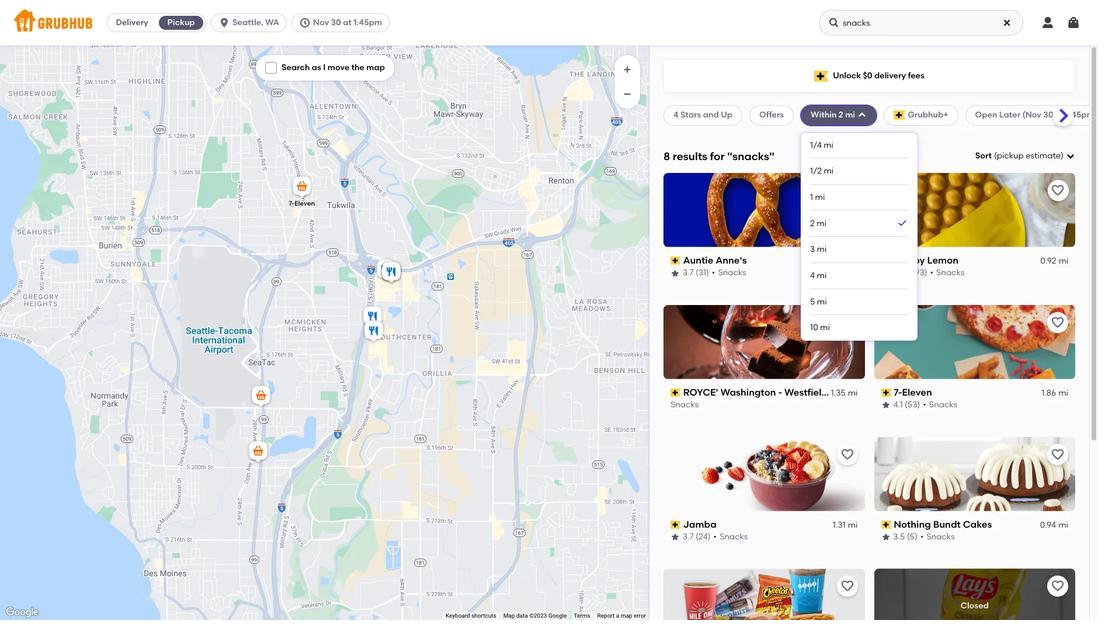 Task type: locate. For each thing, give the bounding box(es) containing it.
1 vertical spatial 7-eleven
[[894, 387, 932, 398]]

2 inside option
[[811, 218, 815, 228]]

snacks for nothing bundt cakes
[[927, 532, 955, 542]]

sort
[[976, 151, 992, 161]]

2 1.35 from the top
[[831, 388, 846, 398]]

7-
[[289, 200, 295, 207], [894, 387, 903, 398]]

• snacks right (53)
[[923, 400, 958, 410]]

0 horizontal spatial at
[[343, 18, 352, 27]]

star icon image left 3.5
[[882, 533, 891, 542]]

pickup button
[[157, 13, 206, 32]]

7- inside map region
[[289, 200, 295, 207]]

0 horizontal spatial grubhub plus flag logo image
[[815, 70, 829, 82]]

minus icon image
[[622, 88, 633, 100]]

1 horizontal spatial grubhub plus flag logo image
[[894, 111, 906, 120]]

0 vertical spatial 1.35 mi
[[831, 256, 858, 266]]

3.7 for auntie anne's
[[683, 268, 694, 278]]

• right "(31)"
[[712, 268, 715, 278]]

open
[[976, 110, 998, 120]]

• snacks down nothing bundt cakes
[[921, 532, 955, 542]]

0 vertical spatial 30
[[331, 18, 341, 27]]

star icon image left 3.7 (24)
[[671, 533, 680, 542]]

google image
[[3, 605, 41, 620]]

0 horizontal spatial 30
[[331, 18, 341, 27]]

0 vertical spatial grubhub plus flag logo image
[[815, 70, 829, 82]]

grubhub plus flag logo image left grubhub+
[[894, 111, 906, 120]]

1 horizontal spatial subscription pass image
[[882, 389, 892, 397]]

snacks down anne's
[[718, 268, 747, 278]]

1 vertical spatial at
[[1056, 110, 1065, 120]]

2 3.7 from the top
[[683, 532, 694, 542]]

0.92
[[1041, 256, 1057, 266]]

mi
[[846, 110, 856, 120], [824, 140, 834, 150], [824, 166, 834, 176], [815, 192, 825, 202], [817, 218, 827, 228], [817, 244, 827, 254], [848, 256, 858, 266], [1059, 256, 1069, 266], [817, 271, 827, 280], [817, 297, 827, 307], [821, 323, 830, 333], [848, 388, 858, 398], [1059, 388, 1069, 398], [848, 520, 858, 530], [1059, 520, 1069, 530]]

7-eleven inside map region
[[289, 200, 315, 207]]

delivery
[[875, 71, 906, 81]]

1.35 right the westfield
[[831, 388, 846, 398]]

1.35 down the 2 mi option
[[831, 256, 846, 266]]

up
[[721, 110, 733, 120]]

jamba image
[[375, 257, 398, 283]]

snacks right (24)
[[720, 532, 748, 542]]

• snacks right (24)
[[714, 532, 748, 542]]

mi up 3 mi
[[817, 218, 827, 228]]

0 vertical spatial 7-eleven
[[289, 200, 315, 207]]

nov 30 at 1:45pm
[[313, 18, 382, 27]]

map right the
[[367, 63, 385, 72]]

1 horizontal spatial 7-
[[894, 387, 903, 398]]

3.7
[[683, 268, 694, 278], [683, 532, 694, 542]]

keyboard shortcuts
[[446, 612, 496, 619]]

•
[[712, 268, 715, 278], [930, 268, 934, 278], [923, 400, 927, 410], [714, 532, 717, 542], [921, 532, 924, 542]]

mi left mall
[[848, 388, 858, 398]]

1.35 mi for auntie anne's
[[831, 256, 858, 266]]

• snacks for 7-eleven
[[923, 400, 958, 410]]

1 horizontal spatial svg image
[[858, 111, 867, 120]]

0 horizontal spatial 7-
[[289, 200, 295, 207]]

0 vertical spatial at
[[343, 18, 352, 27]]

star icon image left the 3.7 (31)
[[671, 269, 680, 278]]

anne's
[[716, 255, 747, 266]]

• snacks for auntie anne's
[[712, 268, 747, 278]]

mi right the within
[[846, 110, 856, 120]]

1.35 mi down the 2 mi option
[[831, 256, 858, 266]]

mi right 1/4
[[824, 140, 834, 150]]

3
[[811, 244, 815, 254]]

subscription pass image left nothing
[[882, 521, 892, 529]]

• down happy lemon
[[930, 268, 934, 278]]

0 vertical spatial 1.35
[[831, 256, 846, 266]]

snacks down the lemon
[[936, 268, 965, 278]]

mi up 5 mi
[[817, 271, 827, 280]]

save this restaurant button for happy lemon
[[1048, 180, 1069, 201]]

• snacks down anne's
[[712, 268, 747, 278]]

1 vertical spatial save this restaurant image
[[841, 447, 855, 461]]

2 mi
[[811, 218, 827, 228]]

1 1.35 mi from the top
[[831, 256, 858, 266]]

1 vertical spatial subscription pass image
[[882, 389, 892, 397]]

map data ©2023 google
[[504, 612, 567, 619]]

a
[[616, 612, 620, 619]]

0 vertical spatial subscription pass image
[[671, 257, 681, 265]]

1 vertical spatial grubhub plus flag logo image
[[894, 111, 906, 120]]

3.7 for jamba
[[683, 532, 694, 542]]

subscription pass image left royce'
[[671, 389, 681, 397]]

1 vertical spatial 30
[[1044, 110, 1054, 120]]

at left the 1:45pm
[[343, 18, 352, 27]]

later
[[1000, 110, 1021, 120]]

delivery
[[116, 18, 148, 27]]

star icon image for jamba
[[671, 533, 680, 542]]

mi right 3
[[817, 244, 827, 254]]

0 vertical spatial map
[[367, 63, 385, 72]]

2 up 3
[[811, 218, 815, 228]]

svg image
[[1067, 16, 1081, 30], [299, 17, 311, 29], [829, 17, 840, 29], [1003, 18, 1012, 27], [1066, 151, 1076, 161]]

sea tac marathon image
[[250, 384, 273, 409]]

1.86 mi
[[1042, 388, 1069, 398]]

nothing
[[894, 519, 931, 530]]

2
[[839, 110, 844, 120], [811, 218, 815, 228]]

subscription pass image for royce' washington - westfield southcenter mall
[[671, 389, 681, 397]]

snacks down nothing bundt cakes
[[927, 532, 955, 542]]

0 vertical spatial 4
[[674, 110, 679, 120]]

0 vertical spatial save this restaurant image
[[1051, 315, 1065, 329]]

report
[[598, 612, 615, 619]]

1.86
[[1042, 388, 1057, 398]]

1:45pm)
[[1066, 110, 1098, 120]]

3.7 left "(31)"
[[683, 268, 694, 278]]

mi down the 2 mi option
[[848, 256, 858, 266]]

svg image
[[1041, 16, 1055, 30], [219, 17, 230, 29], [858, 111, 867, 120]]

royce' washington - westfield southcenter mall logo image
[[664, 305, 865, 379]]

1 1.35 from the top
[[831, 256, 846, 266]]

(293) • snacks
[[908, 268, 965, 278]]

unlock
[[833, 71, 861, 81]]

grubhub plus flag logo image for unlock $0 delivery fees
[[815, 70, 829, 82]]

save this restaurant button for jamba
[[837, 444, 858, 465]]

• right (24)
[[714, 532, 717, 542]]

©2023
[[530, 612, 547, 619]]

(293)
[[908, 268, 927, 278]]

move
[[328, 63, 350, 72]]

• for anne's
[[712, 268, 715, 278]]

1 vertical spatial eleven
[[903, 387, 932, 398]]

fees
[[908, 71, 925, 81]]

the
[[352, 63, 365, 72]]

0 horizontal spatial subscription pass image
[[671, 257, 681, 265]]

sort ( pickup estimate )
[[976, 151, 1064, 161]]

eleven inside map region
[[295, 200, 315, 207]]

0 vertical spatial eleven
[[295, 200, 315, 207]]

search
[[282, 63, 310, 72]]

1 vertical spatial 7-
[[894, 387, 903, 398]]

map
[[367, 63, 385, 72], [621, 612, 633, 619]]

nov
[[313, 18, 329, 27]]

(31)
[[696, 268, 709, 278]]

list box
[[811, 132, 909, 341]]

snacks
[[718, 268, 747, 278], [936, 268, 965, 278], [671, 400, 699, 410], [930, 400, 958, 410], [720, 532, 748, 542], [927, 532, 955, 542]]

0 vertical spatial 3.7
[[683, 268, 694, 278]]

map
[[504, 612, 515, 619]]

4 for 4 mi
[[811, 271, 815, 280]]

0 horizontal spatial 2
[[811, 218, 815, 228]]

1
[[811, 192, 814, 202]]

subscription pass image for happy lemon
[[882, 257, 892, 265]]

1 vertical spatial 1.35
[[831, 388, 846, 398]]

subscription pass image for 7-eleven
[[882, 389, 892, 397]]

star icon image
[[671, 269, 680, 278], [882, 401, 891, 410], [671, 533, 680, 542], [882, 533, 891, 542]]

delivery button
[[108, 13, 157, 32]]

subscription pass image
[[671, 257, 681, 265], [882, 389, 892, 397]]

1.35 mi right the westfield
[[831, 388, 858, 398]]

within 2 mi
[[811, 110, 856, 120]]

save this restaurant image
[[841, 183, 855, 197], [1051, 183, 1065, 197], [1051, 447, 1065, 461], [1051, 579, 1065, 593]]

mi right 5
[[817, 297, 827, 307]]

save this restaurant image for 7-eleven
[[1051, 315, 1065, 329]]

snacks for auntie anne's
[[718, 268, 747, 278]]

save this restaurant image for nothing bundt cakes
[[1051, 447, 1065, 461]]

auntie anne's image
[[380, 260, 403, 285]]

save this restaurant image
[[1051, 315, 1065, 329], [841, 447, 855, 461], [841, 579, 855, 593]]

10 mi
[[811, 323, 830, 333]]

mi right the 0.92
[[1059, 256, 1069, 266]]

1 vertical spatial 3.7
[[683, 532, 694, 542]]

0 horizontal spatial 4
[[674, 110, 679, 120]]

• snacks for nothing bundt cakes
[[921, 532, 955, 542]]

mi right 0.94
[[1059, 520, 1069, 530]]

4.1 (53)
[[894, 400, 921, 410]]

2 1.35 mi from the top
[[831, 388, 858, 398]]

snacks right (53)
[[930, 400, 958, 410]]

1 vertical spatial 1.35 mi
[[831, 388, 858, 398]]

30
[[331, 18, 341, 27], [1044, 110, 1054, 120]]

mi right '1/2' at the top right
[[824, 166, 834, 176]]

)
[[1061, 151, 1064, 161]]

• right the (5)
[[921, 532, 924, 542]]

1 vertical spatial 4
[[811, 271, 815, 280]]

2 right the within
[[839, 110, 844, 120]]

30 right the (nov
[[1044, 110, 1054, 120]]

7-eleven
[[289, 200, 315, 207], [894, 387, 932, 398]]

1 horizontal spatial 7-eleven
[[894, 387, 932, 398]]

grubhub plus flag logo image
[[815, 70, 829, 82], [894, 111, 906, 120]]

30 right 'nov'
[[331, 18, 341, 27]]

1 vertical spatial 2
[[811, 218, 815, 228]]

star icon image for auntie anne's
[[671, 269, 680, 278]]

subscription pass image left 'jamba'
[[671, 521, 681, 529]]

5 mi
[[811, 297, 827, 307]]

0 horizontal spatial svg image
[[219, 17, 230, 29]]

error
[[634, 612, 646, 619]]

snacks for 7-eleven
[[930, 400, 958, 410]]

1/4 mi
[[811, 140, 834, 150]]

1 horizontal spatial 4
[[811, 271, 815, 280]]

save this restaurant image for jamba
[[841, 447, 855, 461]]

map right "a"
[[621, 612, 633, 619]]

happy
[[894, 255, 925, 266]]

1 horizontal spatial 2
[[839, 110, 844, 120]]

subscription pass image
[[882, 257, 892, 265], [671, 389, 681, 397], [671, 521, 681, 529], [882, 521, 892, 529]]

None field
[[976, 150, 1076, 162]]

0 horizontal spatial eleven
[[295, 200, 315, 207]]

4
[[674, 110, 679, 120], [811, 271, 815, 280]]

4 inside list box
[[811, 271, 815, 280]]

mi right 1
[[815, 192, 825, 202]]

"snacks"
[[728, 149, 775, 163]]

0 horizontal spatial 7-eleven
[[289, 200, 315, 207]]

happy lemon
[[894, 255, 959, 266]]

Search for food, convenience, alcohol... search field
[[819, 10, 1024, 36]]

1/2 mi
[[811, 166, 834, 176]]

4 left stars
[[674, 110, 679, 120]]

4 down 3
[[811, 271, 815, 280]]

1 vertical spatial map
[[621, 612, 633, 619]]

auntie anne's
[[684, 255, 747, 266]]

list box containing 1/4 mi
[[811, 132, 909, 341]]

• right (53)
[[923, 400, 927, 410]]

1 horizontal spatial 30
[[1044, 110, 1054, 120]]

1 3.7 from the top
[[683, 268, 694, 278]]

0 vertical spatial 7-
[[289, 200, 295, 207]]

star icon image left 4.1
[[882, 401, 891, 410]]

svg image inside the nov 30 at 1:45pm button
[[299, 17, 311, 29]]

3.7 left (24)
[[683, 532, 694, 542]]

at left 1:45pm)
[[1056, 110, 1065, 120]]

grubhub plus flag logo image left unlock
[[815, 70, 829, 82]]

star icon image for nothing bundt cakes
[[882, 533, 891, 542]]

subscription pass image left happy
[[882, 257, 892, 265]]



Task type: vqa. For each thing, say whether or not it's contained in the screenshot.


Task type: describe. For each thing, give the bounding box(es) containing it.
data
[[517, 612, 528, 619]]

happy lemon logo image
[[875, 173, 1076, 247]]

seattle,
[[233, 18, 263, 27]]

check icon image
[[897, 218, 909, 229]]

30 inside button
[[331, 18, 341, 27]]

lemon
[[927, 255, 959, 266]]

subscription pass image for jamba
[[671, 521, 681, 529]]

3.7 (24)
[[683, 532, 711, 542]]

seattle, wa
[[233, 18, 279, 27]]

• snacks for jamba
[[714, 532, 748, 542]]

offers
[[760, 110, 784, 120]]

svg image inside seattle, wa button
[[219, 17, 230, 29]]

mi inside the 2 mi option
[[817, 218, 827, 228]]

mi right '1.86'
[[1059, 388, 1069, 398]]

wa
[[265, 18, 279, 27]]

10
[[811, 323, 819, 333]]

for
[[710, 149, 725, 163]]

(24)
[[696, 532, 711, 542]]

grubhub plus flag logo image for grubhub+
[[894, 111, 906, 120]]

2 vertical spatial save this restaurant image
[[841, 579, 855, 593]]

1/4
[[811, 140, 822, 150]]

at inside button
[[343, 18, 352, 27]]

star icon image for 7-eleven
[[882, 401, 891, 410]]

8
[[664, 149, 670, 163]]

terms
[[574, 612, 591, 619]]

none field containing sort
[[976, 150, 1076, 162]]

save this restaurant button for 7-eleven
[[1048, 312, 1069, 333]]

1.35 mi for royce' washington - westfield southcenter mall
[[831, 388, 858, 398]]

pickup
[[167, 18, 195, 27]]

0.92 mi
[[1041, 256, 1069, 266]]

1 mi
[[811, 192, 825, 202]]

2 horizontal spatial svg image
[[1041, 16, 1055, 30]]

mi right '10'
[[821, 323, 830, 333]]

westfield
[[785, 387, 828, 398]]

bundt
[[934, 519, 961, 530]]

royce' washington - westfield southcenter mall
[[684, 387, 909, 398]]

(nov
[[1023, 110, 1042, 120]]

• for eleven
[[923, 400, 927, 410]]

save this restaurant image for happy lemon
[[1051, 183, 1065, 197]]

nothing bundt cakes image
[[362, 319, 386, 344]]

mall
[[889, 387, 909, 398]]

stars
[[681, 110, 701, 120]]

save this restaurant button for auntie anne's
[[837, 180, 858, 201]]

results
[[673, 149, 708, 163]]

1.31 mi
[[833, 520, 858, 530]]

7 eleven image
[[290, 174, 314, 200]]

as
[[312, 63, 321, 72]]

5
[[811, 297, 815, 307]]

(
[[995, 151, 997, 161]]

3.5 (5)
[[894, 532, 918, 542]]

pickup
[[997, 151, 1024, 161]]

0.94 mi
[[1041, 520, 1069, 530]]

save this restaurant button for nothing bundt cakes
[[1048, 444, 1069, 465]]

8 results for "snacks"
[[664, 149, 775, 163]]

1.31
[[833, 520, 846, 530]]

nov 30 at 1:45pm button
[[292, 13, 394, 32]]

4 stars and up
[[674, 110, 733, 120]]

0 horizontal spatial map
[[367, 63, 385, 72]]

(5)
[[907, 532, 918, 542]]

map region
[[0, 0, 698, 620]]

main navigation navigation
[[0, 0, 1099, 46]]

extramile image
[[247, 439, 270, 465]]

auntie
[[684, 255, 714, 266]]

1.35 for anne's
[[831, 256, 846, 266]]

nothing bundt cakes logo image
[[875, 437, 1076, 511]]

plus icon image
[[622, 64, 633, 75]]

4 mi
[[811, 271, 827, 280]]

0.94
[[1041, 520, 1057, 530]]

keyboard shortcuts button
[[446, 612, 496, 620]]

7-eleven logo image
[[875, 305, 1076, 379]]

nothing bundt cakes
[[894, 519, 992, 530]]

snacks down royce'
[[671, 400, 699, 410]]

cakes
[[963, 519, 992, 530]]

seattle, wa button
[[211, 13, 292, 32]]

happy lemon image
[[361, 304, 385, 330]]

1 horizontal spatial eleven
[[903, 387, 932, 398]]

auntie anne's logo image
[[664, 173, 865, 247]]

royce' washington - westfield southcenter mall image
[[380, 260, 403, 285]]

unlock $0 delivery fees
[[833, 71, 925, 81]]

4 for 4 stars and up
[[674, 110, 679, 120]]

shortcuts
[[472, 612, 496, 619]]

grubhub+
[[908, 110, 949, 120]]

snacks for jamba
[[720, 532, 748, 542]]

1 horizontal spatial map
[[621, 612, 633, 619]]

keyboard
[[446, 612, 470, 619]]

estimate
[[1026, 151, 1061, 161]]

i
[[323, 63, 326, 72]]

-
[[779, 387, 783, 398]]

save this restaurant image for auntie anne's
[[841, 183, 855, 197]]

washington
[[721, 387, 776, 398]]

extramile logo image
[[664, 569, 865, 620]]

4.1
[[894, 400, 903, 410]]

and
[[703, 110, 719, 120]]

subscription pass image for nothing bundt cakes
[[882, 521, 892, 529]]

google
[[549, 612, 567, 619]]

$0
[[863, 71, 873, 81]]

• for bundt
[[921, 532, 924, 542]]

3.5
[[894, 532, 905, 542]]

0 vertical spatial 2
[[839, 110, 844, 120]]

jamba
[[684, 519, 717, 530]]

2 mi option
[[811, 211, 909, 237]]

3.7 (31)
[[683, 268, 709, 278]]

open later (nov 30 at 1:45pm)
[[976, 110, 1098, 120]]

report a map error
[[598, 612, 646, 619]]

1:45pm
[[354, 18, 382, 27]]

report a map error link
[[598, 612, 646, 619]]

mi right 1.31
[[848, 520, 858, 530]]

within
[[811, 110, 837, 120]]

search as i move the map
[[282, 63, 385, 72]]

3 mi
[[811, 244, 827, 254]]

southcenter
[[830, 387, 887, 398]]

1.35 for washington
[[831, 388, 846, 398]]

1 horizontal spatial at
[[1056, 110, 1065, 120]]

royce'
[[684, 387, 719, 398]]

jamba logo image
[[664, 437, 865, 511]]

subscription pass image for auntie anne's
[[671, 257, 681, 265]]

closed
[[961, 601, 989, 611]]



